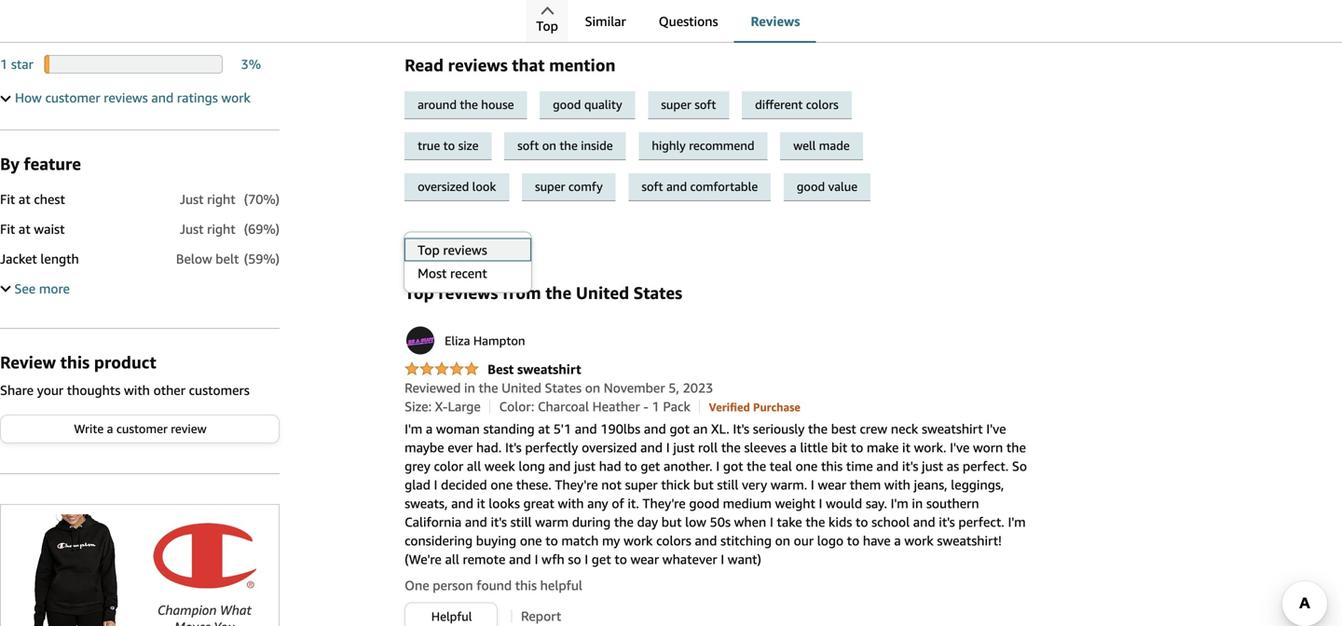 Task type: vqa. For each thing, say whether or not it's contained in the screenshot.
considering
yes



Task type: describe. For each thing, give the bounding box(es) containing it.
person
[[433, 578, 473, 593]]

read
[[405, 55, 444, 75]]

0 vertical spatial perfect.
[[963, 458, 1009, 474]]

woman
[[436, 421, 480, 436]]

1 star
[[0, 56, 33, 72]]

i right the warm.
[[811, 477, 814, 492]]

top reviews from the united states
[[405, 283, 682, 303]]

and down perfectly
[[548, 458, 571, 474]]

| image
[[511, 610, 512, 623]]

1 vertical spatial get
[[592, 552, 611, 567]]

dropdown image
[[515, 238, 525, 245]]

0 horizontal spatial just
[[574, 458, 596, 474]]

1 horizontal spatial this
[[515, 578, 537, 593]]

thick
[[661, 477, 690, 492]]

any
[[587, 496, 608, 511]]

good value
[[797, 179, 857, 194]]

good inside i'm a woman standing at 5'1 and 190lbs and got an xl. it's seriously the best crew neck sweatshirt i've maybe ever had. it's perfectly oversized and i just roll the sleeves a little bit to make it work. i've worn the grey color all week long and just had to get another. i got the teal one this time and it's just as perfect. so glad i decided one these. they're not super thick but still very warm. i wear them with jeans, leggings, sweats, and it looks great with any of it. they're good medium weight i would say. i'm in southern california and it's still warm during the day but low 50s when i take the kids to school and it's perfect. i'm considering buying one to match my work colors and stitching on our logo to have a work sweatshirt! (we're all remote and i wfh so i get to wear whatever i want)
[[689, 496, 719, 511]]

2 horizontal spatial it's
[[939, 514, 955, 530]]

xl.
[[711, 421, 729, 436]]

highly
[[652, 138, 686, 153]]

by feature
[[0, 154, 81, 174]]

0 horizontal spatial they're
[[555, 477, 598, 492]]

soft and comfortable link
[[628, 173, 784, 201]]

these.
[[516, 477, 551, 492]]

0 vertical spatial colors
[[806, 97, 839, 112]]

fit at waist
[[0, 221, 65, 237]]

just for just right (70%)
[[180, 191, 204, 207]]

recent
[[450, 265, 487, 281]]

true
[[418, 138, 440, 153]]

and down buying
[[509, 552, 531, 567]]

grey
[[405, 458, 430, 474]]

write a customer review
[[74, 422, 207, 436]]

and inside how customer reviews and ratings work dropdown button
[[151, 90, 174, 105]]

0 vertical spatial got
[[670, 421, 690, 436]]

i up "another."
[[666, 440, 670, 455]]

belt
[[216, 251, 239, 266]]

to right kids
[[855, 514, 868, 530]]

2 horizontal spatial just
[[922, 458, 943, 474]]

1 vertical spatial on
[[585, 380, 600, 395]]

helpful
[[431, 609, 472, 624]]

helpful
[[540, 578, 582, 593]]

i left "take" at the right of page
[[770, 514, 773, 530]]

super soft link
[[648, 91, 742, 119]]

2 vertical spatial i'm
[[1008, 514, 1026, 530]]

1 horizontal spatial got
[[723, 458, 743, 474]]

helpful link
[[405, 603, 497, 626]]

0 horizontal spatial united
[[502, 380, 541, 395]]

during
[[572, 514, 611, 530]]

5,
[[668, 380, 679, 395]]

1 vertical spatial i'm
[[891, 496, 908, 511]]

my
[[602, 533, 620, 548]]

highly recommend link
[[639, 132, 780, 160]]

0 vertical spatial one
[[795, 458, 818, 474]]

1 star link
[[0, 56, 33, 72]]

(70%)
[[244, 191, 280, 207]]

the left house
[[460, 97, 478, 112]]

hampton
[[473, 333, 525, 348]]

1 horizontal spatial work
[[624, 533, 653, 548]]

feature
[[24, 154, 81, 174]]

1 list item from the left
[[443, 0, 592, 16]]

just right (69%)
[[180, 221, 280, 237]]

reviews for top reviews from the united states
[[438, 283, 498, 303]]

eliza hampton link
[[405, 325, 525, 356]]

soft on the inside link
[[504, 132, 639, 160]]

colors inside i'm a woman standing at 5'1 and 190lbs and got an xl. it's seriously the best crew neck sweatshirt i've maybe ever had. it's perfectly oversized and i just roll the sleeves a little bit to make it work. i've worn the grey color all week long and just had to get another. i got the teal one this time and it's just as perfect. so glad i decided one these. they're not super thick but still very warm. i wear them with jeans, leggings, sweats, and it looks great with any of it. they're good medium weight i would say. i'm in southern california and it's still warm during the day but low 50s when i take the kids to school and it's perfect. i'm considering buying one to match my work colors and stitching on our logo to have a work sweatshirt! (we're all remote and i wfh so i get to wear whatever i want)
[[656, 533, 691, 548]]

a up maybe
[[426, 421, 433, 436]]

1 horizontal spatial they're
[[643, 496, 686, 511]]

a right write
[[107, 422, 113, 436]]

neck
[[891, 421, 918, 436]]

weight
[[775, 496, 815, 511]]

the left inside
[[559, 138, 578, 153]]

and down the make
[[876, 458, 899, 474]]

and down decided
[[451, 496, 473, 511]]

fit for fit at waist
[[0, 221, 15, 237]]

see
[[14, 281, 36, 296]]

below belt (59%)
[[176, 251, 280, 266]]

2023
[[683, 380, 713, 395]]

soft inside super soft link
[[695, 97, 716, 112]]

the up the so
[[1006, 440, 1026, 455]]

verified
[[709, 401, 750, 414]]

glad
[[405, 477, 430, 492]]

looks
[[489, 496, 520, 511]]

i left would
[[819, 496, 822, 511]]

to right bit
[[851, 440, 863, 455]]

bit
[[831, 440, 847, 455]]

50s
[[710, 514, 731, 530]]

below
[[176, 251, 212, 266]]

0 vertical spatial states
[[634, 283, 682, 303]]

write
[[74, 422, 104, 436]]

customer inside write a customer review link
[[116, 422, 168, 436]]

eliza
[[445, 333, 470, 348]]

share your thoughts with other customers
[[0, 382, 250, 398]]

week
[[484, 458, 515, 474]]

0 horizontal spatial in
[[464, 380, 475, 395]]

1 vertical spatial perfect.
[[958, 514, 1004, 530]]

0 vertical spatial with
[[124, 382, 150, 398]]

0 vertical spatial wear
[[818, 477, 846, 492]]

0 vertical spatial i've
[[986, 421, 1006, 436]]

5'1
[[553, 421, 571, 436]]

charcoal
[[538, 399, 589, 414]]

around the house
[[418, 97, 514, 112]]

reviews for top reviews most recent
[[443, 242, 487, 257]]

say.
[[866, 496, 887, 511]]

2 | image from the left
[[699, 400, 700, 414]]

want)
[[728, 552, 761, 567]]

0 vertical spatial this
[[60, 352, 90, 372]]

0 horizontal spatial oversized
[[418, 179, 469, 194]]

0 vertical spatial i'm
[[405, 421, 422, 436]]

0 horizontal spatial it's
[[491, 514, 507, 530]]

i left want)
[[721, 552, 724, 567]]

crew
[[860, 421, 887, 436]]

soft and comfortable
[[642, 179, 758, 194]]

fit at chest
[[0, 191, 65, 207]]

best
[[831, 421, 856, 436]]

one person found this helpful
[[405, 578, 582, 593]]

0 vertical spatial 1
[[0, 56, 8, 72]]

ratings
[[177, 90, 218, 105]]

2 horizontal spatial work
[[904, 533, 934, 548]]

1 vertical spatial states
[[545, 380, 582, 395]]

1 horizontal spatial still
[[717, 477, 738, 492]]

the down best sweatshirt link
[[479, 380, 498, 395]]

would
[[826, 496, 862, 511]]

jacket length
[[0, 251, 79, 266]]

the down xl.
[[721, 440, 741, 455]]

and up buying
[[465, 514, 487, 530]]

super for super comfy
[[535, 179, 565, 194]]

time
[[846, 458, 873, 474]]

color
[[434, 458, 463, 474]]

1 horizontal spatial get
[[641, 458, 660, 474]]

0 horizontal spatial it's
[[505, 440, 522, 455]]

quality
[[584, 97, 622, 112]]

the up very on the bottom of page
[[747, 458, 766, 474]]

0 vertical spatial all
[[467, 458, 481, 474]]

ever
[[448, 440, 473, 455]]

fit for fit at chest
[[0, 191, 15, 207]]

reviews for top reviews
[[432, 236, 467, 248]]

i right glad
[[434, 477, 437, 492]]

true to size
[[418, 138, 479, 153]]

top reviews most recent
[[418, 242, 487, 281]]

how customer reviews and ratings work
[[15, 90, 251, 105]]

1 horizontal spatial but
[[693, 477, 714, 492]]

when
[[734, 514, 766, 530]]

0 horizontal spatial i've
[[950, 440, 970, 455]]

read reviews that mention
[[405, 55, 616, 75]]

just right (70%)
[[180, 191, 280, 207]]

different
[[755, 97, 803, 112]]

1 vertical spatial but
[[661, 514, 682, 530]]

work.
[[914, 440, 946, 455]]

1 | image from the left
[[489, 400, 490, 414]]

to inside the true to size link
[[443, 138, 455, 153]]

report
[[521, 608, 561, 624]]

logo
[[817, 533, 844, 548]]

0 vertical spatial on
[[542, 138, 556, 153]]

little
[[800, 440, 828, 455]]

reviews for read reviews that mention
[[448, 55, 508, 75]]

whatever
[[662, 552, 717, 567]]



Task type: locate. For each thing, give the bounding box(es) containing it.
i left wfh
[[535, 552, 538, 567]]

california
[[405, 514, 462, 530]]

found
[[476, 578, 512, 593]]

had
[[599, 458, 621, 474]]

1 vertical spatial it
[[477, 496, 485, 511]]

0 horizontal spatial but
[[661, 514, 682, 530]]

0 horizontal spatial customer
[[45, 90, 100, 105]]

make
[[867, 440, 899, 455]]

kids
[[829, 514, 852, 530]]

wear
[[818, 477, 846, 492], [630, 552, 659, 567]]

just up just right (69%)
[[180, 191, 204, 207]]

2 vertical spatial with
[[558, 496, 584, 511]]

super soft
[[661, 97, 716, 112]]

united
[[576, 283, 629, 303], [502, 380, 541, 395]]

the up our
[[806, 514, 825, 530]]

it down 'neck'
[[902, 440, 910, 455]]

our
[[794, 533, 814, 548]]

oversized inside i'm a woman standing at 5'1 and 190lbs and got an xl. it's seriously the best crew neck sweatshirt i've maybe ever had. it's perfectly oversized and i just roll the sleeves a little bit to make it work. i've worn the grey color all week long and just had to get another. i got the teal one this time and it's just as perfect. so glad i decided one these. they're not super thick but still very warm. i wear them with jeans, leggings, sweats, and it looks great with any of it. they're good medium weight i would say. i'm in southern california and it's still warm during the day but low 50s when i take the kids to school and it's perfect. i'm considering buying one to match my work colors and stitching on our logo to have a work sweatshirt! (we're all remote and i wfh so i get to wear whatever i want)
[[582, 440, 637, 455]]

work down school
[[904, 533, 934, 548]]

top for top reviews
[[412, 236, 429, 248]]

soft up highly recommend on the top of page
[[695, 97, 716, 112]]

top reviews
[[412, 236, 467, 248]]

this inside i'm a woman standing at 5'1 and 190lbs and got an xl. it's seriously the best crew neck sweatshirt i've maybe ever had. it's perfectly oversized and i just roll the sleeves a little bit to make it work. i've worn the grey color all week long and just had to get another. i got the teal one this time and it's just as perfect. so glad i decided one these. they're not super thick but still very warm. i wear them with jeans, leggings, sweats, and it looks great with any of it. they're good medium weight i would say. i'm in southern california and it's still warm during the day but low 50s when i take the kids to school and it's perfect. i'm considering buying one to match my work colors and stitching on our logo to have a work sweatshirt! (we're all remote and i wfh so i get to wear whatever i want)
[[821, 458, 843, 474]]

soft for soft on the inside
[[517, 138, 539, 153]]

1 vertical spatial united
[[502, 380, 541, 395]]

(59%)
[[244, 251, 280, 266]]

2 vertical spatial good
[[689, 496, 719, 511]]

0 vertical spatial it's
[[733, 421, 749, 436]]

and down the low
[[695, 533, 717, 548]]

customer right how
[[45, 90, 100, 105]]

around
[[418, 97, 457, 112]]

2 horizontal spatial i'm
[[1008, 514, 1026, 530]]

perfect. down worn
[[963, 458, 1009, 474]]

super for super soft
[[661, 97, 691, 112]]

good for good quality
[[553, 97, 581, 112]]

0 vertical spatial they're
[[555, 477, 598, 492]]

just left the had at the left of the page
[[574, 458, 596, 474]]

a left "little"
[[790, 440, 797, 455]]

in up large on the bottom left
[[464, 380, 475, 395]]

0 horizontal spatial it
[[477, 496, 485, 511]]

see more button
[[0, 281, 70, 296]]

1 horizontal spatial colors
[[806, 97, 839, 112]]

just
[[180, 191, 204, 207], [180, 221, 204, 237]]

0 vertical spatial sweatshirt
[[517, 361, 581, 377]]

value
[[828, 179, 857, 194]]

i'm up school
[[891, 496, 908, 511]]

super inside i'm a woman standing at 5'1 and 190lbs and got an xl. it's seriously the best crew neck sweatshirt i've maybe ever had. it's perfectly oversized and i just roll the sleeves a little bit to make it work. i've worn the grey color all week long and just had to get another. i got the teal one this time and it's just as perfect. so glad i decided one these. they're not super thick but still very warm. i wear them with jeans, leggings, sweats, and it looks great with any of it. they're good medium weight i would say. i'm in southern california and it's still warm during the day but low 50s when i take the kids to school and it's perfect. i'm considering buying one to match my work colors and stitching on our logo to have a work sweatshirt! (we're all remote and i wfh so i get to wear whatever i want)
[[625, 477, 658, 492]]

it's down the "southern"
[[939, 514, 955, 530]]

2 right from the top
[[207, 221, 235, 237]]

1 vertical spatial sweatshirt
[[922, 421, 983, 436]]

get down my
[[592, 552, 611, 567]]

at
[[19, 191, 30, 207], [19, 221, 30, 237], [538, 421, 550, 436]]

with down product
[[124, 382, 150, 398]]

review
[[171, 422, 207, 436]]

1 vertical spatial they're
[[643, 496, 686, 511]]

super up highly
[[661, 97, 691, 112]]

and inside soft and comfortable link
[[666, 179, 687, 194]]

on down "take" at the right of page
[[775, 533, 790, 548]]

reviews inside top reviews most recent
[[443, 242, 487, 257]]

1 vertical spatial right
[[207, 221, 235, 237]]

2 vertical spatial this
[[515, 578, 537, 593]]

list
[[443, 0, 1342, 16]]

and down highly
[[666, 179, 687, 194]]

0 horizontal spatial sweatshirt
[[517, 361, 581, 377]]

on inside i'm a woman standing at 5'1 and 190lbs and got an xl. it's seriously the best crew neck sweatshirt i've maybe ever had. it's perfectly oversized and i just roll the sleeves a little bit to make it work. i've worn the grey color all week long and just had to get another. i got the teal one this time and it's just as perfect. so glad i decided one these. they're not super thick but still very warm. i wear them with jeans, leggings, sweats, and it looks great with any of it. they're good medium weight i would say. i'm in southern california and it's still warm during the day but low 50s when i take the kids to school and it's perfect. i'm considering buying one to match my work colors and stitching on our logo to have a work sweatshirt! (we're all remote and i wfh so i get to wear whatever i want)
[[775, 533, 790, 548]]

to right the had at the left of the page
[[625, 458, 637, 474]]

1 horizontal spatial one
[[520, 533, 542, 548]]

of
[[612, 496, 624, 511]]

1 just from the top
[[180, 191, 204, 207]]

and left the 'ratings'
[[151, 90, 174, 105]]

different colors link
[[742, 91, 861, 119]]

1 vertical spatial just
[[180, 221, 204, 237]]

they're down thick at the bottom of the page
[[643, 496, 686, 511]]

just up below
[[180, 221, 204, 237]]

1 vertical spatial customer
[[116, 422, 168, 436]]

1 vertical spatial one
[[491, 477, 513, 492]]

soft inside soft and comfortable link
[[642, 179, 663, 194]]

right for (69%)
[[207, 221, 235, 237]]

0 vertical spatial but
[[693, 477, 714, 492]]

wear down day
[[630, 552, 659, 567]]

it's
[[902, 458, 918, 474], [491, 514, 507, 530], [939, 514, 955, 530]]

0 vertical spatial united
[[576, 283, 629, 303]]

soft
[[695, 97, 716, 112], [517, 138, 539, 153], [642, 179, 663, 194]]

0 vertical spatial get
[[641, 458, 660, 474]]

| image down the 2023
[[699, 400, 700, 414]]

sweatshirt inside i'm a woman standing at 5'1 and 190lbs and got an xl. it's seriously the best crew neck sweatshirt i've maybe ever had. it's perfectly oversized and i just roll the sleeves a little bit to make it work. i've worn the grey color all week long and just had to get another. i got the teal one this time and it's just as perfect. so glad i decided one these. they're not super thick but still very warm. i wear them with jeans, leggings, sweats, and it looks great with any of it. they're good medium weight i would say. i'm in southern california and it's still warm during the day but low 50s when i take the kids to school and it's perfect. i'm considering buying one to match my work colors and stitching on our logo to have a work sweatshirt! (we're all remote and i wfh so i get to wear whatever i want)
[[922, 421, 983, 436]]

work inside dropdown button
[[221, 90, 251, 105]]

0 horizontal spatial still
[[510, 514, 532, 530]]

look
[[472, 179, 496, 194]]

similar
[[585, 14, 626, 29]]

top inside top reviews most recent
[[418, 242, 440, 257]]

this up the thoughts
[[60, 352, 90, 372]]

1 vertical spatial got
[[723, 458, 743, 474]]

reviews up around the house link
[[448, 55, 508, 75]]

1
[[0, 56, 8, 72], [652, 399, 660, 414]]

0 horizontal spatial soft
[[517, 138, 539, 153]]

reviews up most recent link
[[443, 242, 487, 257]]

one down "little"
[[795, 458, 818, 474]]

most recent link
[[405, 261, 531, 284]]

customers
[[189, 382, 250, 398]]

1 horizontal spatial 1
[[652, 399, 660, 414]]

1 horizontal spatial it's
[[902, 458, 918, 474]]

sweatshirt up work.
[[922, 421, 983, 436]]

extender expand image
[[0, 282, 11, 292]]

at left chest
[[19, 191, 30, 207]]

reviews up most
[[432, 236, 467, 248]]

i'm
[[405, 421, 422, 436], [891, 496, 908, 511], [1008, 514, 1026, 530]]

stitching
[[720, 533, 772, 548]]

on up color: charcoal heather - 1 pack
[[585, 380, 600, 395]]

more
[[39, 281, 70, 296]]

it left looks
[[477, 496, 485, 511]]

0 vertical spatial customer
[[45, 90, 100, 105]]

reviews down recent
[[438, 283, 498, 303]]

1 horizontal spatial just
[[673, 440, 695, 455]]

just for just right (69%)
[[180, 221, 204, 237]]

eliza hampton
[[445, 333, 525, 348]]

one down warm
[[520, 533, 542, 548]]

to down kids
[[847, 533, 859, 548]]

0 horizontal spatial on
[[542, 138, 556, 153]]

oversized up the had at the left of the page
[[582, 440, 637, 455]]

1 vertical spatial at
[[19, 221, 30, 237]]

recommend
[[689, 138, 754, 153]]

good up the low
[[689, 496, 719, 511]]

this right found
[[515, 578, 537, 593]]

this down bit
[[821, 458, 843, 474]]

2 horizontal spatial good
[[797, 179, 825, 194]]

good left quality
[[553, 97, 581, 112]]

to down warm
[[545, 533, 558, 548]]

0 horizontal spatial list item
[[443, 0, 592, 16]]

in down jeans,
[[912, 496, 923, 511]]

how
[[15, 90, 42, 105]]

mention
[[549, 55, 616, 75]]

long
[[518, 458, 545, 474]]

sweatshirt up the 'reviewed in the united states on november 5, 2023' in the bottom of the page
[[517, 361, 581, 377]]

november
[[604, 380, 665, 395]]

i've up worn
[[986, 421, 1006, 436]]

great
[[523, 496, 554, 511]]

at for waist
[[19, 221, 30, 237]]

0 horizontal spatial all
[[445, 552, 459, 567]]

top reviews option
[[404, 238, 531, 261]]

pack
[[663, 399, 690, 414]]

just up "another."
[[673, 440, 695, 455]]

the up "little"
[[808, 421, 828, 436]]

i'm a woman standing at 5'1 and 190lbs and got an xl. it's seriously the best crew neck sweatshirt i've maybe ever had. it's perfectly oversized and i just roll the sleeves a little bit to make it work. i've worn the grey color all week long and just had to get another. i got the teal one this time and it's just as perfect. so glad i decided one these. they're not super thick but still very warm. i wear them with jeans, leggings, sweats, and it looks great with any of it. they're good medium weight i would say. i'm in southern california and it's still warm during the day but low 50s when i take the kids to school and it's perfect. i'm considering buying one to match my work colors and stitching on our logo to have a work sweatshirt! (we're all remote and i wfh so i get to wear whatever i want)
[[405, 421, 1027, 567]]

united up color:
[[502, 380, 541, 395]]

work down 3% link
[[221, 90, 251, 105]]

0 horizontal spatial super
[[535, 179, 565, 194]]

large
[[448, 399, 481, 414]]

and right the 5'1
[[575, 421, 597, 436]]

| image right large on the bottom left
[[489, 400, 490, 414]]

true to size link
[[405, 132, 504, 160]]

0 vertical spatial right
[[207, 191, 235, 207]]

1 vertical spatial fit
[[0, 221, 15, 237]]

at inside i'm a woman standing at 5'1 and 190lbs and got an xl. it's seriously the best crew neck sweatshirt i've maybe ever had. it's perfectly oversized and i just roll the sleeves a little bit to make it work. i've worn the grey color all week long and just had to get another. i got the teal one this time and it's just as perfect. so glad i decided one these. they're not super thick but still very warm. i wear them with jeans, leggings, sweats, and it looks great with any of it. they're good medium weight i would say. i'm in southern california and it's still warm during the day but low 50s when i take the kids to school and it's perfect. i'm considering buying one to match my work colors and stitching on our logo to have a work sweatshirt! (we're all remote and i wfh so i get to wear whatever i want)
[[538, 421, 550, 436]]

1 horizontal spatial in
[[912, 496, 923, 511]]

united right from
[[576, 283, 629, 303]]

good quality
[[553, 97, 622, 112]]

0 horizontal spatial wear
[[630, 552, 659, 567]]

day
[[637, 514, 658, 530]]

0 horizontal spatial one
[[491, 477, 513, 492]]

super comfy
[[535, 179, 603, 194]]

well
[[793, 138, 816, 153]]

0 horizontal spatial colors
[[656, 533, 691, 548]]

and down - on the left of page
[[644, 421, 666, 436]]

them
[[850, 477, 881, 492]]

1 vertical spatial colors
[[656, 533, 691, 548]]

colors up well made
[[806, 97, 839, 112]]

1 horizontal spatial sweatshirt
[[922, 421, 983, 436]]

progress bar
[[44, 55, 223, 73]]

reviews left the 'ratings'
[[104, 90, 148, 105]]

1 right from the top
[[207, 191, 235, 207]]

1 horizontal spatial states
[[634, 283, 682, 303]]

1 vertical spatial i've
[[950, 440, 970, 455]]

write a customer review link
[[1, 415, 279, 443]]

fit up "jacket"
[[0, 221, 15, 237]]

oversized look link
[[405, 173, 522, 201]]

it's up buying
[[491, 514, 507, 530]]

questions
[[659, 14, 718, 29]]

2 vertical spatial soft
[[642, 179, 663, 194]]

good for good value
[[797, 179, 825, 194]]

1 vertical spatial with
[[884, 477, 910, 492]]

0 horizontal spatial states
[[545, 380, 582, 395]]

0 horizontal spatial good
[[553, 97, 581, 112]]

soft on the inside
[[517, 138, 613, 153]]

to down my
[[614, 552, 627, 567]]

0 vertical spatial it
[[902, 440, 910, 455]]

2 vertical spatial one
[[520, 533, 542, 548]]

2 horizontal spatial super
[[661, 97, 691, 112]]

soft down highly
[[642, 179, 663, 194]]

0 vertical spatial oversized
[[418, 179, 469, 194]]

but
[[693, 477, 714, 492], [661, 514, 682, 530]]

colors up whatever
[[656, 533, 691, 548]]

1 vertical spatial 1
[[652, 399, 660, 414]]

got up very on the bottom of page
[[723, 458, 743, 474]]

i right so
[[585, 552, 588, 567]]

on up super comfy
[[542, 138, 556, 153]]

1 vertical spatial it's
[[505, 440, 522, 455]]

most
[[418, 265, 447, 281]]

medium
[[723, 496, 772, 511]]

the right from
[[546, 283, 571, 303]]

0 horizontal spatial with
[[124, 382, 150, 398]]

reviews inside dropdown button
[[104, 90, 148, 105]]

good quality link
[[540, 91, 648, 119]]

comfortable
[[690, 179, 758, 194]]

a down school
[[894, 533, 901, 548]]

best
[[488, 361, 514, 377]]

the down of
[[614, 514, 634, 530]]

1 horizontal spatial all
[[467, 458, 481, 474]]

1 left star
[[0, 56, 8, 72]]

1 horizontal spatial it
[[902, 440, 910, 455]]

2 horizontal spatial this
[[821, 458, 843, 474]]

heather
[[592, 399, 640, 414]]

right up just right (69%)
[[207, 191, 235, 207]]

at left the 5'1
[[538, 421, 550, 436]]

2 list item from the left
[[741, 0, 890, 16]]

color: charcoal heather - 1 pack
[[499, 399, 690, 414]]

1 horizontal spatial | image
[[699, 400, 700, 414]]

customer inside how customer reviews and ratings work dropdown button
[[45, 90, 100, 105]]

size
[[458, 138, 479, 153]]

all
[[467, 458, 481, 474], [445, 552, 459, 567]]

0 horizontal spatial got
[[670, 421, 690, 436]]

0 horizontal spatial this
[[60, 352, 90, 372]]

oversized
[[418, 179, 469, 194], [582, 440, 637, 455]]

warm
[[535, 514, 569, 530]]

1 horizontal spatial i'm
[[891, 496, 908, 511]]

house
[[481, 97, 514, 112]]

0 vertical spatial super
[[661, 97, 691, 112]]

southern
[[926, 496, 979, 511]]

chest
[[34, 191, 65, 207]]

list box
[[404, 238, 531, 284]]

at left waist
[[19, 221, 30, 237]]

not
[[601, 477, 622, 492]]

0 horizontal spatial get
[[592, 552, 611, 567]]

1 vertical spatial super
[[535, 179, 565, 194]]

| image
[[489, 400, 490, 414], [699, 400, 700, 414]]

right up belt
[[207, 221, 235, 237]]

fit down by
[[0, 191, 15, 207]]

i down 'roll'
[[716, 458, 720, 474]]

at for chest
[[19, 191, 30, 207]]

1 vertical spatial in
[[912, 496, 923, 511]]

work down day
[[624, 533, 653, 548]]

top for top reviews most recent
[[418, 242, 440, 257]]

with up warm
[[558, 496, 584, 511]]

1 right - on the left of page
[[652, 399, 660, 414]]

right for (70%)
[[207, 191, 235, 207]]

top for top
[[536, 18, 558, 34]]

get left "another."
[[641, 458, 660, 474]]

it's right xl.
[[733, 421, 749, 436]]

good value link
[[784, 173, 880, 201]]

2 horizontal spatial with
[[884, 477, 910, 492]]

on
[[542, 138, 556, 153], [585, 380, 600, 395], [775, 533, 790, 548]]

2 fit from the top
[[0, 221, 15, 237]]

expand image
[[0, 91, 11, 102]]

warm.
[[771, 477, 807, 492]]

1 horizontal spatial list item
[[741, 0, 890, 16]]

in inside i'm a woman standing at 5'1 and 190lbs and got an xl. it's seriously the best crew neck sweatshirt i've maybe ever had. it's perfectly oversized and i just roll the sleeves a little bit to make it work. i've worn the grey color all week long and just had to get another. i got the teal one this time and it's just as perfect. so glad i decided one these. they're not super thick but still very warm. i wear them with jeans, leggings, sweats, and it looks great with any of it. they're good medium weight i would say. i'm in southern california and it's still warm during the day but low 50s when i take the kids to school and it's perfect. i'm considering buying one to match my work colors and stitching on our logo to have a work sweatshirt! (we're all remote and i wfh so i get to wear whatever i want)
[[912, 496, 923, 511]]

1 vertical spatial wear
[[630, 552, 659, 567]]

reviewed
[[405, 380, 461, 395]]

have
[[863, 533, 891, 548]]

to left the size
[[443, 138, 455, 153]]

still down looks
[[510, 514, 532, 530]]

considering
[[405, 533, 473, 548]]

it's
[[733, 421, 749, 436], [505, 440, 522, 455]]

0 vertical spatial soft
[[695, 97, 716, 112]]

got left "an"
[[670, 421, 690, 436]]

1 vertical spatial this
[[821, 458, 843, 474]]

perfect. up sweatshirt!
[[958, 514, 1004, 530]]

as
[[947, 458, 959, 474]]

2 just from the top
[[180, 221, 204, 237]]

0 vertical spatial fit
[[0, 191, 15, 207]]

seriously
[[753, 421, 805, 436]]

customer down share your thoughts with other customers in the left of the page
[[116, 422, 168, 436]]

another.
[[664, 458, 713, 474]]

2 vertical spatial super
[[625, 477, 658, 492]]

list item
[[443, 0, 592, 16], [741, 0, 890, 16]]

list box containing top reviews
[[404, 238, 531, 284]]

soft for soft and comfortable
[[642, 179, 663, 194]]

well made link
[[780, 132, 872, 160]]

just up jeans,
[[922, 458, 943, 474]]

states
[[634, 283, 682, 303], [545, 380, 582, 395]]

and right school
[[913, 514, 935, 530]]

still left very on the bottom of page
[[717, 477, 738, 492]]

1 fit from the top
[[0, 191, 15, 207]]

1 vertical spatial still
[[510, 514, 532, 530]]

that
[[512, 55, 545, 75]]

1 horizontal spatial with
[[558, 496, 584, 511]]

top for top reviews from the united states
[[405, 283, 434, 303]]

super left 'comfy'
[[535, 179, 565, 194]]

top
[[536, 18, 558, 34], [412, 236, 429, 248], [418, 242, 440, 257], [405, 283, 434, 303]]

2 vertical spatial on
[[775, 533, 790, 548]]

0 horizontal spatial i'm
[[405, 421, 422, 436]]

2 horizontal spatial soft
[[695, 97, 716, 112]]

they're up any
[[555, 477, 598, 492]]

1 horizontal spatial wear
[[818, 477, 846, 492]]

0 vertical spatial good
[[553, 97, 581, 112]]

and down 190lbs
[[640, 440, 663, 455]]



